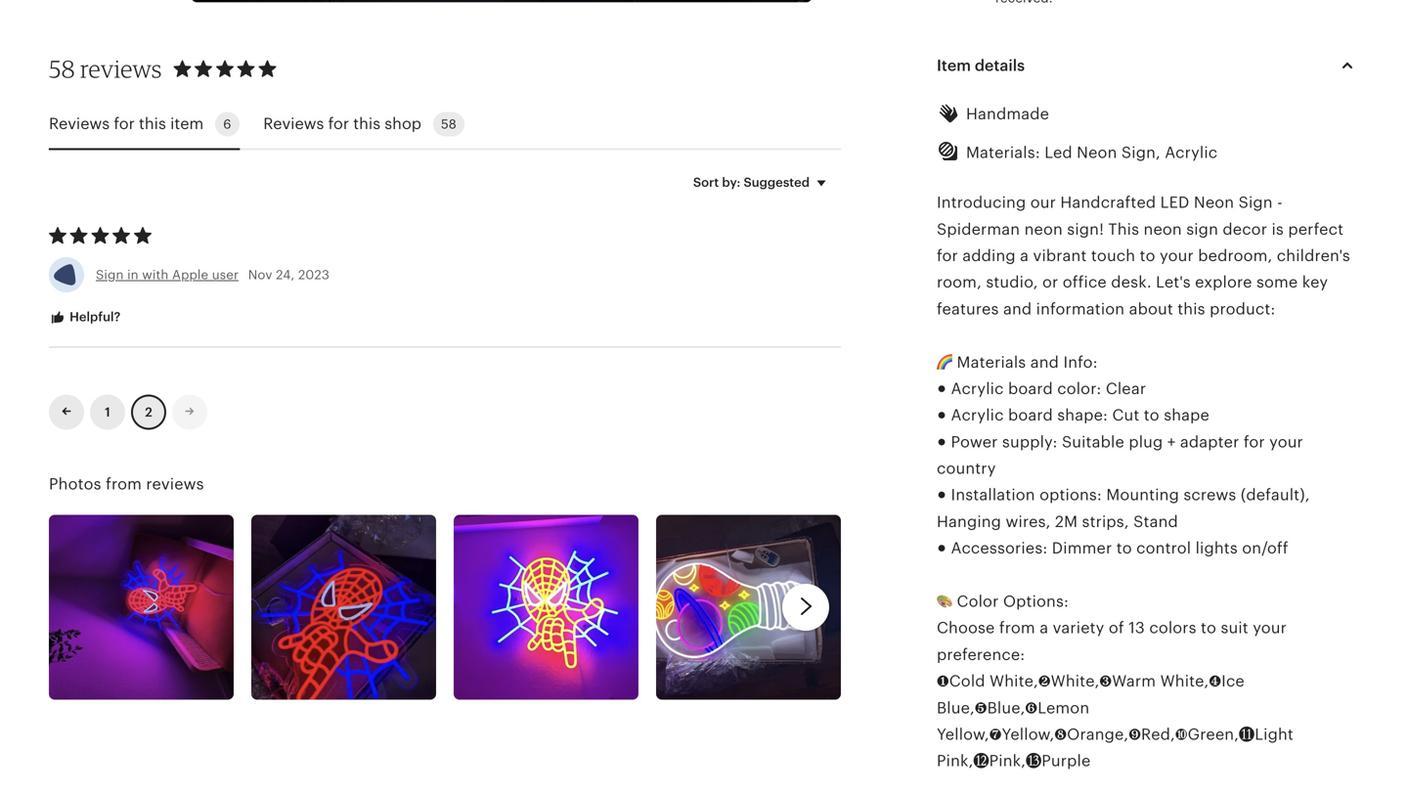 Task type: locate. For each thing, give the bounding box(es) containing it.
suitable
[[1062, 433, 1125, 451]]

acrylic right sign, on the top
[[1165, 144, 1218, 161]]

on/off
[[1242, 539, 1289, 557]]

0 vertical spatial from
[[106, 475, 142, 493]]

1 horizontal spatial this
[[353, 115, 381, 133]]

colors
[[1149, 619, 1197, 637]]

spiderman
[[937, 220, 1020, 238]]

to left the suit in the right bottom of the page
[[1201, 619, 1217, 637]]

0 vertical spatial your
[[1160, 247, 1194, 265]]

0 horizontal spatial a
[[1020, 247, 1029, 265]]

and inside 🌈 materials and info: ● acrylic board color: clear ● acrylic board shape: cut to shape ● power supply: suitable plug + adapter for your country ● installation options: mounting screws (default), hanging wires, 2m strips, stand ● accessories: dimmer to control lights on/off
[[1031, 353, 1059, 371]]

0 horizontal spatial this
[[139, 115, 166, 133]]

and
[[1003, 300, 1032, 318], [1031, 353, 1059, 371]]

0 vertical spatial board
[[1008, 380, 1053, 397]]

a up studio,
[[1020, 247, 1029, 265]]

item details button
[[919, 42, 1377, 89]]

neon down led
[[1144, 220, 1182, 238]]

helpful? button
[[34, 299, 135, 336]]

2 vertical spatial your
[[1253, 619, 1287, 637]]

sign in with apple user link
[[96, 268, 239, 282]]

4 ● from the top
[[937, 486, 947, 504]]

cut
[[1112, 406, 1140, 424]]

desk.
[[1111, 274, 1152, 291]]

(default),
[[1241, 486, 1310, 504]]

0 vertical spatial 58
[[49, 54, 75, 83]]

white,❹ice
[[1160, 672, 1245, 690]]

to right 'cut' at the bottom of page
[[1144, 406, 1160, 424]]

0 vertical spatial neon
[[1077, 144, 1117, 161]]

to down the strips,
[[1117, 539, 1132, 557]]

sort by: suggested
[[693, 175, 810, 189]]

reviews right 6
[[263, 115, 324, 133]]

1 vertical spatial 58
[[441, 117, 457, 131]]

neon down our
[[1025, 220, 1063, 238]]

a down options:
[[1040, 619, 1049, 637]]

neon up the sign
[[1194, 194, 1234, 211]]

options:
[[1040, 486, 1102, 504]]

materials
[[957, 353, 1026, 371]]

tab list
[[49, 100, 841, 150]]

0 horizontal spatial 58
[[49, 54, 75, 83]]

features
[[937, 300, 999, 318]]

2 horizontal spatial this
[[1178, 300, 1206, 318]]

1 ● from the top
[[937, 380, 947, 397]]

neon inside introducing our handcrafted led neon sign - spiderman neon sign! this neon sign decor is perfect for adding a vibrant touch to your bedroom, children's room, studio, or office desk. let's explore some key features and information about this product:
[[1194, 194, 1234, 211]]

and down studio,
[[1003, 300, 1032, 318]]

1 vertical spatial and
[[1031, 353, 1059, 371]]

let's
[[1156, 274, 1191, 291]]

for
[[114, 115, 135, 133], [328, 115, 349, 133], [937, 247, 958, 265], [1244, 433, 1265, 451]]

1 horizontal spatial neon
[[1194, 194, 1234, 211]]

1 vertical spatial board
[[1008, 406, 1053, 424]]

touch
[[1091, 247, 1136, 265]]

sign left -
[[1239, 194, 1273, 211]]

sign!
[[1067, 220, 1104, 238]]

reviews for reviews for this shop
[[263, 115, 324, 133]]

acrylic
[[1165, 144, 1218, 161], [951, 380, 1004, 397], [951, 406, 1004, 424]]

0 horizontal spatial neon
[[1025, 220, 1063, 238]]

to
[[1140, 247, 1156, 265], [1144, 406, 1160, 424], [1117, 539, 1132, 557], [1201, 619, 1217, 637]]

introducing
[[937, 194, 1026, 211]]

0 vertical spatial acrylic
[[1165, 144, 1218, 161]]

58
[[49, 54, 75, 83], [441, 117, 457, 131]]

1 vertical spatial neon
[[1194, 194, 1234, 211]]

plug
[[1129, 433, 1163, 451]]

1 reviews from the left
[[49, 115, 110, 133]]

1 horizontal spatial 58
[[441, 117, 457, 131]]

for inside 🌈 materials and info: ● acrylic board color: clear ● acrylic board shape: cut to shape ● power supply: suitable plug + adapter for your country ● installation options: mounting screws (default), hanging wires, 2m strips, stand ● accessories: dimmer to control lights on/off
[[1244, 433, 1265, 451]]

0 horizontal spatial reviews
[[49, 115, 110, 133]]

item
[[937, 57, 971, 75]]

2 neon from the left
[[1144, 220, 1182, 238]]

acrylic up power on the bottom right
[[951, 406, 1004, 424]]

reviews down "58 reviews"
[[49, 115, 110, 133]]

2 reviews from the left
[[263, 115, 324, 133]]

neon
[[1025, 220, 1063, 238], [1144, 220, 1182, 238]]

board
[[1008, 380, 1053, 397], [1008, 406, 1053, 424]]

your inside introducing our handcrafted led neon sign - spiderman neon sign! this neon sign decor is perfect for adding a vibrant touch to your bedroom, children's room, studio, or office desk. let's explore some key features and information about this product:
[[1160, 247, 1194, 265]]

1 horizontal spatial a
[[1040, 619, 1049, 637]]

2 board from the top
[[1008, 406, 1053, 424]]

photos from reviews
[[49, 475, 204, 493]]

strips,
[[1082, 513, 1129, 530]]

for up room,
[[937, 247, 958, 265]]

reviews down 2 "link"
[[146, 475, 204, 493]]

this left shop
[[353, 115, 381, 133]]

1 vertical spatial a
[[1040, 619, 1049, 637]]

this left the item
[[139, 115, 166, 133]]

0 horizontal spatial neon
[[1077, 144, 1117, 161]]

+
[[1168, 433, 1176, 451]]

screws
[[1184, 486, 1237, 504]]

for right adapter
[[1244, 433, 1265, 451]]

power
[[951, 433, 998, 451]]

your right the suit in the right bottom of the page
[[1253, 619, 1287, 637]]

🌈 materials and info: ● acrylic board color: clear ● acrylic board shape: cut to shape ● power supply: suitable plug + adapter for your country ● installation options: mounting screws (default), hanging wires, 2m strips, stand ● accessories: dimmer to control lights on/off
[[937, 353, 1310, 557]]

58 for 58
[[441, 117, 457, 131]]

2 vertical spatial acrylic
[[951, 406, 1004, 424]]

shape
[[1164, 406, 1210, 424]]

board up supply:
[[1008, 406, 1053, 424]]

and left info:
[[1031, 353, 1059, 371]]

1 horizontal spatial neon
[[1144, 220, 1182, 238]]

58 reviews
[[49, 54, 162, 83]]

●
[[937, 380, 947, 397], [937, 406, 947, 424], [937, 433, 947, 451], [937, 486, 947, 504], [937, 539, 947, 557]]

1
[[105, 405, 110, 419]]

🎨
[[937, 593, 953, 610]]

neon right led
[[1077, 144, 1117, 161]]

2023
[[298, 268, 330, 282]]

58 inside tab list
[[441, 117, 457, 131]]

your up (default),
[[1270, 433, 1304, 451]]

reviews for reviews for this item
[[49, 115, 110, 133]]

control
[[1137, 539, 1191, 557]]

58 right shop
[[441, 117, 457, 131]]

board down materials on the right top of page
[[1008, 380, 1053, 397]]

from down options:
[[999, 619, 1035, 637]]

reviews up the reviews for this item
[[80, 54, 162, 83]]

color:
[[1057, 380, 1102, 397]]

reviews
[[49, 115, 110, 133], [263, 115, 324, 133]]

pink,⓬pink,⓭purple
[[937, 752, 1091, 770]]

1 horizontal spatial reviews
[[263, 115, 324, 133]]

reviews
[[80, 54, 162, 83], [146, 475, 204, 493]]

24,
[[276, 268, 295, 282]]

your inside 🎨 color options: choose from a variety of 13 colors to suit your preference: ❶cold white,❷white,❸warm white,❹ice blue,❺blue,❻lemon yellow,❼yellow,❽orange,❾red,❿green,⓫light pink,⓬pink,⓭purple
[[1253, 619, 1287, 637]]

2m
[[1055, 513, 1078, 530]]

nov
[[248, 268, 272, 282]]

0 vertical spatial and
[[1003, 300, 1032, 318]]

from right the photos
[[106, 475, 142, 493]]

adapter
[[1180, 433, 1240, 451]]

your
[[1160, 247, 1194, 265], [1270, 433, 1304, 451], [1253, 619, 1287, 637]]

5 ● from the top
[[937, 539, 947, 557]]

acrylic down materials on the right top of page
[[951, 380, 1004, 397]]

0 horizontal spatial sign
[[96, 268, 124, 282]]

sign in with apple user nov 24, 2023
[[96, 268, 330, 282]]

1 vertical spatial your
[[1270, 433, 1304, 451]]

this down the let's
[[1178, 300, 1206, 318]]

3 ● from the top
[[937, 433, 947, 451]]

office
[[1063, 274, 1107, 291]]

a
[[1020, 247, 1029, 265], [1040, 619, 1049, 637]]

to up desk.
[[1140, 247, 1156, 265]]

1 horizontal spatial from
[[999, 619, 1035, 637]]

and inside introducing our handcrafted led neon sign - spiderman neon sign! this neon sign decor is perfect for adding a vibrant touch to your bedroom, children's room, studio, or office desk. let's explore some key features and information about this product:
[[1003, 300, 1032, 318]]

sign left in
[[96, 268, 124, 282]]

0 horizontal spatial from
[[106, 475, 142, 493]]

58 for 58 reviews
[[49, 54, 75, 83]]

58 up the reviews for this item
[[49, 54, 75, 83]]

shape:
[[1057, 406, 1108, 424]]

🌈
[[937, 353, 953, 371]]

1 vertical spatial from
[[999, 619, 1035, 637]]

room,
[[937, 274, 982, 291]]

1 horizontal spatial sign
[[1239, 194, 1273, 211]]

choose
[[937, 619, 995, 637]]

13
[[1129, 619, 1145, 637]]

this for item
[[139, 115, 166, 133]]

0 vertical spatial a
[[1020, 247, 1029, 265]]

your up the let's
[[1160, 247, 1194, 265]]

sort by: suggested button
[[679, 162, 848, 203]]

tab list containing reviews for this item
[[49, 100, 841, 150]]

2 link
[[131, 394, 166, 430]]

0 vertical spatial sign
[[1239, 194, 1273, 211]]



Task type: vqa. For each thing, say whether or not it's contained in the screenshot.
96 items's items
no



Task type: describe. For each thing, give the bounding box(es) containing it.
materials:
[[966, 144, 1040, 161]]

studio,
[[986, 274, 1038, 291]]

this
[[1108, 220, 1139, 238]]

to inside introducing our handcrafted led neon sign - spiderman neon sign! this neon sign decor is perfect for adding a vibrant touch to your bedroom, children's room, studio, or office desk. let's explore some key features and information about this product:
[[1140, 247, 1156, 265]]

2
[[145, 405, 152, 419]]

introducing our handcrafted led neon sign - spiderman neon sign! this neon sign decor is perfect for adding a vibrant touch to your bedroom, children's room, studio, or office desk. let's explore some key features and information about this product:
[[937, 194, 1351, 318]]

materials: led neon sign, acrylic
[[966, 144, 1218, 161]]

about
[[1129, 300, 1173, 318]]

sign inside introducing our handcrafted led neon sign - spiderman neon sign! this neon sign decor is perfect for adding a vibrant touch to your bedroom, children's room, studio, or office desk. let's explore some key features and information about this product:
[[1239, 194, 1273, 211]]

by:
[[722, 175, 741, 189]]

2 ● from the top
[[937, 406, 947, 424]]

1 vertical spatial sign
[[96, 268, 124, 282]]

perfect
[[1288, 220, 1344, 238]]

1 vertical spatial reviews
[[146, 475, 204, 493]]

some
[[1257, 274, 1298, 291]]

wires,
[[1006, 513, 1051, 530]]

stand
[[1134, 513, 1178, 530]]

mounting
[[1106, 486, 1179, 504]]

sort
[[693, 175, 719, 189]]

adding
[[963, 247, 1016, 265]]

bedroom,
[[1198, 247, 1273, 265]]

shop
[[385, 115, 422, 133]]

our
[[1031, 194, 1056, 211]]

children's
[[1277, 247, 1351, 265]]

handcrafted
[[1060, 194, 1156, 211]]

in
[[127, 268, 139, 282]]

led
[[1045, 144, 1073, 161]]

country
[[937, 460, 996, 477]]

for down "58 reviews"
[[114, 115, 135, 133]]

key
[[1302, 274, 1328, 291]]

with
[[142, 268, 169, 282]]

info:
[[1063, 353, 1098, 371]]

to inside 🎨 color options: choose from a variety of 13 colors to suit your preference: ❶cold white,❷white,❸warm white,❹ice blue,❺blue,❻lemon yellow,❼yellow,❽orange,❾red,❿green,⓫light pink,⓬pink,⓭purple
[[1201, 619, 1217, 637]]

helpful?
[[67, 310, 121, 324]]

hanging
[[937, 513, 1002, 530]]

installation
[[951, 486, 1035, 504]]

yellow,❼yellow,❽orange,❾red,❿green,⓫light
[[937, 726, 1294, 743]]

information
[[1036, 300, 1125, 318]]

1 board from the top
[[1008, 380, 1053, 397]]

item details
[[937, 57, 1025, 75]]

vibrant
[[1033, 247, 1087, 265]]

decor
[[1223, 220, 1268, 238]]

suggested
[[744, 175, 810, 189]]

sign
[[1187, 220, 1219, 238]]

your inside 🌈 materials and info: ● acrylic board color: clear ● acrylic board shape: cut to shape ● power supply: suitable plug + adapter for your country ● installation options: mounting screws (default), hanging wires, 2m strips, stand ● accessories: dimmer to control lights on/off
[[1270, 433, 1304, 451]]

this inside introducing our handcrafted led neon sign - spiderman neon sign! this neon sign decor is perfect for adding a vibrant touch to your bedroom, children's room, studio, or office desk. let's explore some key features and information about this product:
[[1178, 300, 1206, 318]]

blue,❺blue,❻lemon
[[937, 699, 1090, 717]]

led
[[1161, 194, 1190, 211]]

0 vertical spatial reviews
[[80, 54, 162, 83]]

handmade
[[966, 105, 1049, 123]]

1 neon from the left
[[1025, 220, 1063, 238]]

apple
[[172, 268, 209, 282]]

explore
[[1195, 274, 1252, 291]]

color
[[957, 593, 999, 610]]

for left shop
[[328, 115, 349, 133]]

from inside 🎨 color options: choose from a variety of 13 colors to suit your preference: ❶cold white,❷white,❸warm white,❹ice blue,❺blue,❻lemon yellow,❼yellow,❽orange,❾red,❿green,⓫light pink,⓬pink,⓭purple
[[999, 619, 1035, 637]]

details
[[975, 57, 1025, 75]]

for inside introducing our handcrafted led neon sign - spiderman neon sign! this neon sign decor is perfect for adding a vibrant touch to your bedroom, children's room, studio, or office desk. let's explore some key features and information about this product:
[[937, 247, 958, 265]]

clear
[[1106, 380, 1146, 397]]

🎨 color options: choose from a variety of 13 colors to suit your preference: ❶cold white,❷white,❸warm white,❹ice blue,❺blue,❻lemon yellow,❼yellow,❽orange,❾red,❿green,⓫light pink,⓬pink,⓭purple
[[937, 593, 1294, 770]]

user
[[212, 268, 239, 282]]

item
[[170, 115, 204, 133]]

lights
[[1196, 539, 1238, 557]]

of
[[1109, 619, 1124, 637]]

reviews for this item
[[49, 115, 204, 133]]

reviews for this shop
[[263, 115, 422, 133]]

product:
[[1210, 300, 1276, 318]]

is
[[1272, 220, 1284, 238]]

6
[[223, 117, 231, 131]]

suit
[[1221, 619, 1249, 637]]

photos
[[49, 475, 101, 493]]

❶cold
[[937, 672, 985, 690]]

or
[[1042, 274, 1059, 291]]

preference:
[[937, 646, 1025, 663]]

supply:
[[1002, 433, 1058, 451]]

a inside 🎨 color options: choose from a variety of 13 colors to suit your preference: ❶cold white,❷white,❸warm white,❹ice blue,❺blue,❻lemon yellow,❼yellow,❽orange,❾red,❿green,⓫light pink,⓬pink,⓭purple
[[1040, 619, 1049, 637]]

white,❷white,❸warm
[[990, 672, 1156, 690]]

sign,
[[1122, 144, 1161, 161]]

a inside introducing our handcrafted led neon sign - spiderman neon sign! this neon sign decor is perfect for adding a vibrant touch to your bedroom, children's room, studio, or office desk. let's explore some key features and information about this product:
[[1020, 247, 1029, 265]]

1 vertical spatial acrylic
[[951, 380, 1004, 397]]

dimmer
[[1052, 539, 1112, 557]]

this for shop
[[353, 115, 381, 133]]

accessories:
[[951, 539, 1048, 557]]



